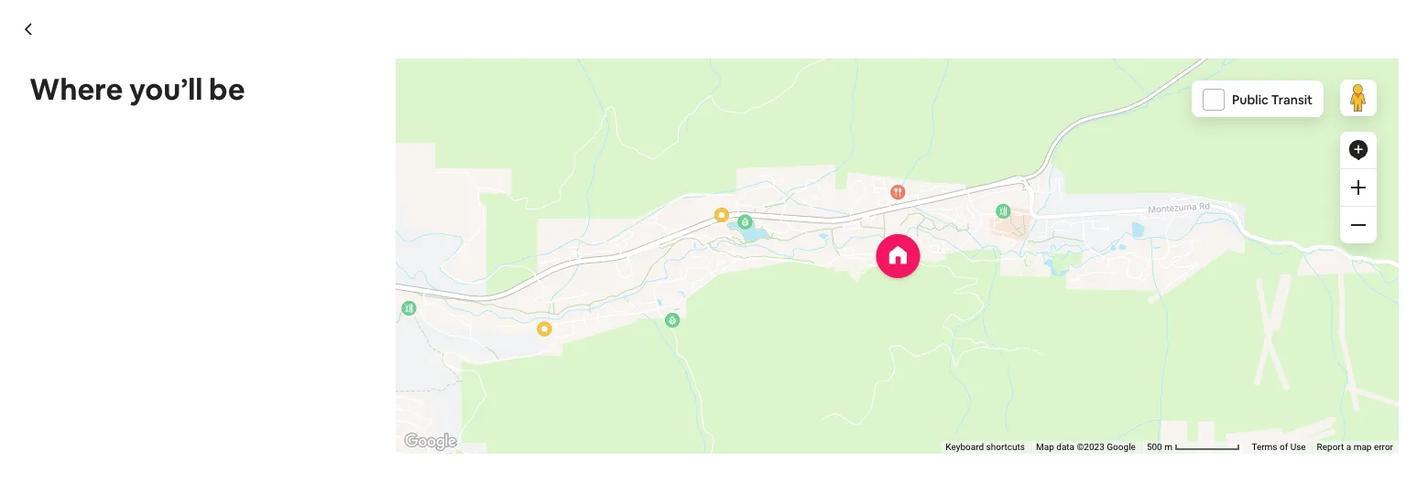 Task type: describe. For each thing, give the bounding box(es) containing it.
public transit
[[1233, 92, 1313, 108]]

than
[[454, 411, 485, 431]]

retreats inside great communication 90% of recent guests rated summit county mountain retreats 5-star in communication.
[[566, 290, 616, 306]]

cleaning fee button
[[901, 419, 986, 438]]

bedroom
[[656, 367, 718, 387]]

3
[[1142, 133, 1149, 149]]

public
[[1233, 92, 1269, 108]]

·
[[399, 71, 403, 90]]

where you'll be
[[29, 71, 245, 108]]

add a place to the map image
[[1348, 139, 1370, 161]]

1 horizontal spatial fee
[[1002, 452, 1024, 471]]

(less
[[421, 411, 451, 431]]

1 vertical spatial guests
[[343, 165, 382, 181]]

$197 x 5 nights button
[[901, 386, 999, 405]]

retreat:
[[440, 367, 494, 387]]

guests inside great communication 90% of recent guests rated summit county mountain retreats 5-star in communication.
[[337, 290, 376, 306]]

0 vertical spatial fee
[[964, 419, 986, 438]]

majestic
[[317, 389, 373, 409]]

map
[[1354, 443, 1372, 453]]

nestled
[[649, 389, 701, 409]]

shortcuts
[[987, 443, 1025, 453]]

summit inside great communication 90% of recent guests rated summit county mountain retreats 5-star in communication.
[[414, 290, 459, 306]]

rated
[[379, 290, 411, 306]]

county inside great communication 90% of recent guests rated summit county mountain retreats 5-star in communication.
[[462, 290, 506, 306]]

serene
[[745, 389, 791, 409]]

mountain down the sleeps
[[194, 411, 257, 431]]

second-
[[333, 433, 388, 453]]

0 horizontal spatial county
[[301, 227, 345, 244]]

2 vertical spatial the
[[600, 411, 622, 431]]

airbnb service fee
[[901, 452, 1024, 471]]

has
[[458, 227, 478, 244]]

mountain inside great communication 90% of recent guests rated summit county mountain retreats 5-star in communication.
[[508, 290, 563, 306]]

3 reviews
[[1142, 133, 1197, 149]]

500
[[1147, 443, 1163, 453]]

$986
[[1163, 386, 1197, 405]]

transit
[[1272, 92, 1313, 108]]

rating.
[[536, 165, 574, 181]]

report a map error
[[1317, 443, 1394, 453]]

2 horizontal spatial the
[[719, 389, 742, 409]]

welcome to your ultimate mountain retreat: expansive, upgraded 2-bedroom condo sleeps 7, boasting majestic views, balconies, and an indoor hot tub! nestled in the serene mountain house area, mere steps (less than fifty yards) from the peru and argentine ski lifts, this remarkable second-floor walk-up invites you to experience a blissful alpine getaway.
[[194, 367, 794, 475]]

500 m
[[1147, 443, 1175, 453]]

for
[[560, 227, 578, 244]]

communication
[[296, 266, 404, 285]]

gave
[[385, 165, 413, 181]]

house
[[260, 411, 303, 431]]

steps
[[381, 411, 418, 431]]

views,
[[376, 389, 419, 409]]

airbnb service fee button
[[901, 452, 1024, 471]]

0 horizontal spatial a
[[489, 165, 496, 181]]

in inside "welcome to your ultimate mountain retreat: expansive, upgraded 2-bedroom condo sleeps 7, boasting majestic views, balconies, and an indoor hot tub! nestled in the serene mountain house area, mere steps (less than fifty yards) from the peru and argentine ski lifts, this remarkable second-floor walk-up invites you to experience a blissful alpine getaway."
[[704, 389, 716, 409]]

location
[[439, 165, 486, 181]]

7 for 7 guests
[[194, 71, 202, 90]]

in inside great communication 90% of recent guests rated summit county mountain retreats 5-star in communication.
[[656, 290, 667, 306]]

0 horizontal spatial reviews
[[513, 227, 558, 244]]

night
[[949, 131, 984, 150]]

lifts,
[[194, 433, 223, 453]]

your stay location, map pin image
[[876, 235, 920, 279]]

0 vertical spatial to
[[262, 367, 276, 387]]

$199
[[1165, 419, 1197, 438]]

where you'll be dialog
[[0, 0, 1429, 484]]

summit county mountain retreats has 9232 reviews for other places.
[[253, 227, 657, 244]]

$197 night
[[901, 126, 984, 151]]

0 vertical spatial 5-
[[499, 165, 511, 181]]

upgraded
[[571, 367, 639, 387]]

keyboard shortcuts button
[[946, 442, 1025, 455]]

from
[[564, 411, 596, 431]]

a inside where you'll be dialog
[[1347, 443, 1352, 453]]

7,
[[242, 389, 251, 409]]

area,
[[306, 411, 339, 431]]

7 beds · 2 baths
[[352, 71, 456, 90]]

$197 for $197 night
[[901, 126, 945, 151]]

you
[[526, 433, 551, 453]]

won't
[[999, 348, 1032, 365]]

welcome
[[194, 367, 258, 387]]

terms
[[1252, 443, 1278, 453]]

experience
[[572, 433, 647, 453]]

0 vertical spatial the
[[416, 165, 436, 181]]

©2023
[[1077, 443, 1105, 453]]

mountain up views, at the left bottom of page
[[374, 367, 437, 387]]

remarkable
[[253, 433, 330, 453]]

service
[[950, 452, 999, 471]]

baths
[[418, 71, 456, 90]]

you'll
[[129, 71, 203, 108]]

an
[[521, 389, 537, 409]]

sleeps
[[194, 389, 238, 409]]

of inside great communication 90% of recent guests rated summit county mountain retreats 5-star in communication.
[[280, 290, 293, 306]]

condo
[[722, 367, 767, 387]]



Task type: locate. For each thing, give the bounding box(es) containing it.
mountain down for
[[508, 290, 563, 306]]

0 horizontal spatial summit
[[253, 227, 298, 244]]

1 vertical spatial star
[[631, 290, 654, 306]]

1 vertical spatial be
[[1035, 348, 1050, 365]]

1 horizontal spatial retreats
[[566, 290, 616, 306]]

0 vertical spatial of
[[286, 165, 298, 181]]

5- right location
[[499, 165, 511, 181]]

floor
[[388, 433, 420, 453]]

data
[[1057, 443, 1075, 453]]

1 vertical spatial recent
[[295, 290, 334, 306]]

retreats left has
[[405, 227, 455, 244]]

$197 left night on the right top
[[901, 126, 945, 151]]

reviews right '3'
[[1152, 133, 1197, 149]]

retreats
[[405, 227, 455, 244], [566, 290, 616, 306]]

be inside dialog
[[209, 71, 245, 108]]

0 vertical spatial recent
[[301, 165, 340, 181]]

recent inside great communication 90% of recent guests rated summit county mountain retreats 5-star in communication.
[[295, 290, 334, 306]]

1 vertical spatial $197
[[901, 386, 932, 405]]

summit
[[253, 227, 298, 244], [414, 290, 459, 306]]

0 vertical spatial in
[[656, 290, 667, 306]]

tub!
[[616, 389, 645, 409]]

balconies,
[[422, 389, 489, 409]]

ultimate
[[313, 367, 371, 387]]

be for you'll
[[209, 71, 245, 108]]

county down 9232
[[462, 290, 506, 306]]

cleaning fee
[[901, 419, 986, 438]]

2 vertical spatial of
[[1280, 443, 1289, 453]]

in left communication.
[[656, 290, 667, 306]]

the right gave
[[416, 165, 436, 181]]

1 horizontal spatial to
[[554, 433, 568, 453]]

learn more about the host, summit county mountain retreats. image
[[742, 16, 793, 68], [742, 16, 793, 68]]

2 7 from the left
[[352, 71, 360, 90]]

0 horizontal spatial star
[[511, 165, 534, 181]]

reviews
[[1152, 133, 1197, 149], [513, 227, 558, 244]]

a right location
[[489, 165, 496, 181]]

of right 90%
[[280, 290, 293, 306]]

you
[[974, 348, 996, 365]]

guests
[[205, 71, 251, 90], [343, 165, 382, 181], [337, 290, 376, 306]]

0 horizontal spatial in
[[656, 290, 667, 306]]

of right 100%
[[286, 165, 298, 181]]

1 vertical spatial of
[[280, 290, 293, 306]]

to right you
[[554, 433, 568, 453]]

argentine
[[688, 411, 755, 431]]

0 horizontal spatial be
[[209, 71, 245, 108]]

airbnb
[[901, 452, 947, 471]]

2-
[[642, 367, 656, 387]]

where
[[29, 71, 123, 108]]

mountain up communication
[[347, 227, 402, 244]]

to left your
[[262, 367, 276, 387]]

0 vertical spatial county
[[301, 227, 345, 244]]

recent right 100%
[[301, 165, 340, 181]]

yards)
[[519, 411, 560, 431]]

a down "peru"
[[650, 433, 658, 453]]

getaway.
[[194, 455, 255, 475]]

communication.
[[669, 290, 764, 306]]

1 horizontal spatial in
[[704, 389, 716, 409]]

be right won't at right
[[1035, 348, 1050, 365]]

use
[[1291, 443, 1306, 453]]

guests down communication
[[337, 290, 376, 306]]

recent down communication
[[295, 290, 334, 306]]

90%
[[253, 290, 277, 306]]

0 horizontal spatial 7
[[194, 71, 202, 90]]

1 $197 from the top
[[901, 126, 945, 151]]

0 vertical spatial $197
[[901, 126, 945, 151]]

your
[[279, 367, 310, 387]]

0 vertical spatial reviews
[[1152, 133, 1197, 149]]

1 vertical spatial 5-
[[619, 290, 631, 306]]

1 vertical spatial county
[[462, 290, 506, 306]]

keyboard shortcuts
[[946, 443, 1025, 453]]

a left map
[[1347, 443, 1352, 453]]

star down places.
[[631, 290, 654, 306]]

1 vertical spatial and
[[659, 411, 685, 431]]

and down nestled
[[659, 411, 685, 431]]

of inside where you'll be dialog
[[1280, 443, 1289, 453]]

7 for 7 beds · 2 baths
[[352, 71, 360, 90]]

report
[[1317, 443, 1345, 453]]

indoor
[[541, 389, 585, 409]]

boasting
[[255, 389, 314, 409]]

1 vertical spatial reviews
[[513, 227, 558, 244]]

great communication 90% of recent guests rated summit county mountain retreats 5-star in communication.
[[253, 266, 764, 306]]

the up the argentine
[[719, 389, 742, 409]]

2
[[406, 71, 414, 90]]

invites
[[479, 433, 523, 453]]

nights
[[958, 386, 999, 405]]

0 horizontal spatial retreats
[[405, 227, 455, 244]]

star left rating.
[[511, 165, 534, 181]]

hot
[[588, 389, 613, 409]]

1 horizontal spatial a
[[650, 433, 658, 453]]

fee up keyboard
[[964, 419, 986, 438]]

drag pegman onto the map to open street view image
[[1341, 80, 1377, 116]]

2 vertical spatial guests
[[337, 290, 376, 306]]

zoom out image
[[1352, 218, 1366, 233]]

guests right you'll
[[205, 71, 251, 90]]

1 horizontal spatial be
[[1035, 348, 1050, 365]]

1 horizontal spatial reviews
[[1152, 133, 1197, 149]]

2 $197 from the top
[[901, 386, 932, 405]]

5- down places.
[[619, 290, 631, 306]]

1 horizontal spatial county
[[462, 290, 506, 306]]

1 horizontal spatial 7
[[352, 71, 360, 90]]

0 vertical spatial retreats
[[405, 227, 455, 244]]

5- inside great communication 90% of recent guests rated summit county mountain retreats 5-star in communication.
[[619, 290, 631, 306]]

1 horizontal spatial and
[[659, 411, 685, 431]]

1 vertical spatial in
[[704, 389, 716, 409]]

guests left gave
[[343, 165, 382, 181]]

1 vertical spatial to
[[554, 433, 568, 453]]

county
[[301, 227, 345, 244], [462, 290, 506, 306]]

retreats down other
[[566, 290, 616, 306]]

11/11/2023
[[912, 196, 974, 213]]

x
[[936, 386, 943, 405]]

summit right the rated
[[414, 290, 459, 306]]

google image
[[400, 431, 461, 455]]

0 vertical spatial be
[[209, 71, 245, 108]]

ski
[[758, 411, 776, 431]]

expansive,
[[497, 367, 568, 387]]

star inside great communication 90% of recent guests rated summit county mountain retreats 5-star in communication.
[[631, 290, 654, 306]]

1 horizontal spatial star
[[631, 290, 654, 306]]

0 horizontal spatial 5-
[[499, 165, 511, 181]]

cleaning
[[901, 419, 961, 438]]

$167
[[1166, 452, 1197, 471]]

fifty
[[488, 411, 516, 431]]

up
[[459, 433, 476, 453]]

7
[[194, 71, 202, 90], [352, 71, 360, 90]]

1 vertical spatial the
[[719, 389, 742, 409]]

5
[[946, 386, 955, 405]]

terms of use link
[[1252, 443, 1306, 453]]

0 horizontal spatial fee
[[964, 419, 986, 438]]

in up the argentine
[[704, 389, 716, 409]]

terms of use
[[1252, 443, 1306, 453]]

$197
[[901, 126, 945, 151], [901, 386, 932, 405]]

county up communication
[[301, 227, 345, 244]]

1 7 from the left
[[194, 71, 202, 90]]

0 horizontal spatial to
[[262, 367, 276, 387]]

$197 left the x
[[901, 386, 932, 405]]

and up fifty
[[493, 389, 518, 409]]

you won't be charged yet
[[974, 348, 1124, 365]]

9232
[[481, 227, 510, 244]]

alpine
[[711, 433, 751, 453]]

fee
[[964, 419, 986, 438], [1002, 452, 1024, 471]]

of for 100%
[[286, 165, 298, 181]]

0 vertical spatial guests
[[205, 71, 251, 90]]

places.
[[616, 227, 657, 244]]

1 horizontal spatial 5-
[[619, 290, 631, 306]]

0 vertical spatial and
[[493, 389, 518, 409]]

be for won't
[[1035, 348, 1050, 365]]

1 horizontal spatial the
[[600, 411, 622, 431]]

1 vertical spatial fee
[[1002, 452, 1024, 471]]

reviews left for
[[513, 227, 558, 244]]

error
[[1375, 443, 1394, 453]]

of left use
[[1280, 443, 1289, 453]]

0 horizontal spatial and
[[493, 389, 518, 409]]

a inside "welcome to your ultimate mountain retreat: expansive, upgraded 2-bedroom condo sleeps 7, boasting majestic views, balconies, and an indoor hot tub! nestled in the serene mountain house area, mere steps (less than fifty yards) from the peru and argentine ski lifts, this remarkable second-floor walk-up invites you to experience a blissful alpine getaway."
[[650, 433, 658, 453]]

a
[[489, 165, 496, 181], [650, 433, 658, 453], [1347, 443, 1352, 453]]

charged
[[1053, 348, 1102, 365]]

fee left map
[[1002, 452, 1024, 471]]

0 vertical spatial star
[[511, 165, 534, 181]]

11/16/2023
[[1061, 196, 1124, 213]]

google map
showing 7 points of interest. region
[[211, 10, 1429, 479]]

7 guests
[[194, 71, 251, 90]]

1 vertical spatial summit
[[414, 290, 459, 306]]

this
[[226, 433, 250, 453]]

keyboard
[[946, 443, 984, 453]]

$197 for $197 x 5 nights
[[901, 386, 932, 405]]

other
[[580, 227, 613, 244]]

100% of recent guests gave the location a 5-star rating.
[[253, 165, 574, 181]]

beds
[[363, 71, 396, 90]]

zoom in image
[[1352, 181, 1366, 195]]

and
[[493, 389, 518, 409], [659, 411, 685, 431]]

$197 x 5 nights
[[901, 386, 999, 405]]

1 horizontal spatial summit
[[414, 290, 459, 306]]

2 horizontal spatial a
[[1347, 443, 1352, 453]]

report a map error link
[[1317, 443, 1394, 453]]

be right you'll
[[209, 71, 245, 108]]

1 vertical spatial retreats
[[566, 290, 616, 306]]

map
[[1036, 443, 1055, 453]]

0 horizontal spatial the
[[416, 165, 436, 181]]

0 vertical spatial summit
[[253, 227, 298, 244]]

summit up great
[[253, 227, 298, 244]]

of for terms
[[1280, 443, 1289, 453]]

mere
[[342, 411, 378, 431]]

the up the 'experience'
[[600, 411, 622, 431]]

blissful
[[661, 433, 707, 453]]

yet
[[1105, 348, 1124, 365]]



Task type: vqa. For each thing, say whether or not it's contained in the screenshot.
$3,360 x 7 nights
no



